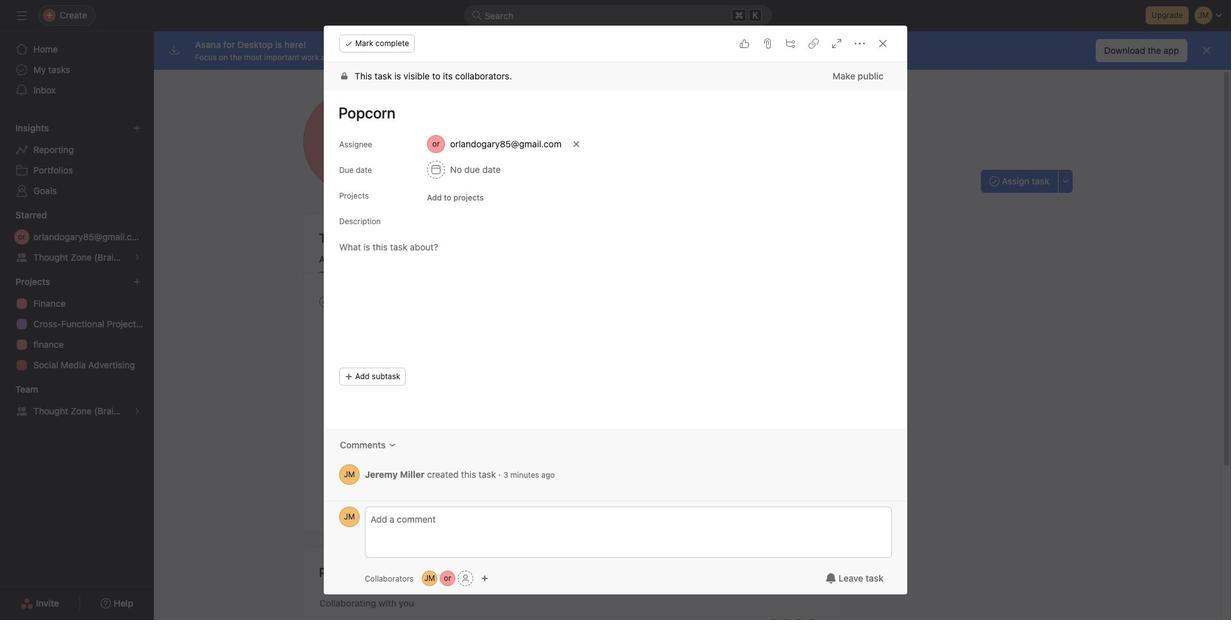 Task type: vqa. For each thing, say whether or not it's contained in the screenshot.
comments icon
yes



Task type: describe. For each thing, give the bounding box(es) containing it.
comments image
[[388, 442, 396, 450]]

open user profile image
[[339, 465, 360, 486]]

add subtask image
[[786, 38, 796, 49]]

remove assignee image
[[573, 140, 580, 148]]

dismiss image
[[1202, 46, 1212, 56]]

hide sidebar image
[[17, 10, 27, 21]]

mark complete image
[[317, 294, 332, 310]]

0 likes. click to like this task image
[[740, 38, 750, 49]]

starred element
[[0, 204, 154, 271]]

copy task link image
[[809, 38, 819, 49]]

2 add or remove collaborators image from the left
[[440, 572, 456, 587]]

1 add or remove collaborators image from the left
[[422, 572, 438, 587]]

attachments: add a file to this task, popcorn image
[[763, 38, 773, 49]]

projects element
[[0, 271, 154, 378]]

more actions for this task image
[[855, 38, 865, 49]]



Task type: locate. For each thing, give the bounding box(es) containing it.
Task Name text field
[[330, 98, 892, 128]]

1 horizontal spatial add or remove collaborators image
[[440, 572, 456, 587]]

0 horizontal spatial add or remove collaborators image
[[422, 572, 438, 587]]

open user profile image
[[339, 507, 360, 528]]

insights element
[[0, 117, 154, 204]]

add or remove collaborators image
[[422, 572, 438, 587], [440, 572, 456, 587]]

popcorn dialog
[[324, 26, 908, 595]]

close task pane image
[[878, 38, 888, 49]]

full screen image
[[832, 38, 842, 49]]

main content
[[324, 62, 908, 502]]

Mark complete checkbox
[[317, 294, 332, 310]]

global element
[[0, 31, 154, 108]]

add or remove collaborators image
[[481, 575, 489, 583]]

prominent image
[[472, 10, 482, 21]]

teams element
[[0, 378, 154, 425]]



